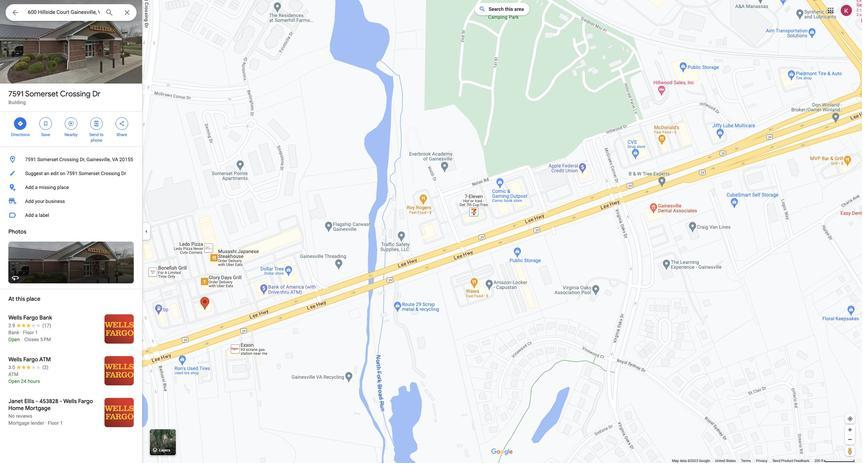 Task type: locate. For each thing, give the bounding box(es) containing it.

[[119, 120, 125, 127]]

closes
[[24, 337, 39, 342]]

crossing down va
[[101, 171, 120, 176]]

2 - from the left
[[60, 398, 62, 405]]

1 vertical spatial 1
[[60, 420, 63, 426]]

0 horizontal spatial this
[[16, 296, 25, 303]]

1
[[35, 330, 38, 335], [60, 420, 63, 426]]

· up ⋅
[[20, 330, 22, 335]]

1 horizontal spatial dr
[[121, 171, 126, 176]]

2 open from the top
[[8, 379, 20, 384]]

bank · floor 1 open ⋅ closes 5 pm
[[8, 330, 51, 342]]

footer containing map data ©2023 google
[[672, 459, 814, 463]]

edit
[[51, 171, 59, 176]]

7591 up the suggest
[[25, 157, 36, 162]]

0 vertical spatial fargo
[[23, 315, 38, 321]]

24
[[21, 379, 26, 384]]

send product feedback
[[773, 459, 809, 463]]

0 vertical spatial floor
[[23, 330, 34, 335]]

- right ellis
[[36, 398, 38, 405]]

·
[[20, 330, 22, 335], [45, 420, 47, 426]]

send
[[89, 132, 99, 137], [773, 459, 780, 463]]

this left area
[[505, 6, 513, 12]]

1 horizontal spatial this
[[505, 6, 513, 12]]

0 horizontal spatial floor
[[23, 330, 34, 335]]

somerset up building
[[25, 89, 58, 99]]

a
[[35, 185, 38, 190], [35, 212, 38, 218]]

this
[[505, 6, 513, 12], [16, 296, 25, 303]]

crossing up "" on the left top of the page
[[60, 89, 91, 99]]

feedback
[[794, 459, 809, 463]]

1 vertical spatial atm
[[8, 372, 18, 377]]

0 vertical spatial wells
[[8, 315, 22, 321]]

0 vertical spatial add
[[25, 185, 34, 190]]

place inside button
[[57, 185, 69, 190]]

dr inside "button"
[[121, 171, 126, 176]]

send left "product"
[[773, 459, 780, 463]]

your
[[35, 199, 44, 204]]

0 vertical spatial place
[[57, 185, 69, 190]]

0 vertical spatial ·
[[20, 330, 22, 335]]

7591 somerset crossing dr, gainesville, va 20155 button
[[0, 153, 142, 166]]

mortgage up lender
[[25, 405, 51, 412]]

1 horizontal spatial 7591
[[25, 157, 36, 162]]

united
[[715, 459, 725, 463]]

add left label
[[25, 212, 34, 218]]

dr down 20155
[[121, 171, 126, 176]]

somerset inside 7591 somerset crossing dr building
[[25, 89, 58, 99]]

place up the wells fargo bank
[[26, 296, 40, 303]]

wells up 2.9
[[8, 315, 22, 321]]

1 up closes
[[35, 330, 38, 335]]

20155
[[119, 157, 133, 162]]

show street view coverage image
[[845, 446, 855, 456]]

fargo for bank
[[23, 315, 38, 321]]

1 vertical spatial ·
[[45, 420, 47, 426]]

7591
[[8, 89, 24, 99], [25, 157, 36, 162], [67, 171, 78, 176]]

wells
[[8, 315, 22, 321], [8, 356, 22, 363], [63, 398, 77, 405]]

wells fargo bank
[[8, 315, 52, 321]]

floor right lender
[[48, 420, 59, 426]]

this right at at the bottom left
[[16, 296, 25, 303]]

send for send product feedback
[[773, 459, 780, 463]]

1 horizontal spatial 1
[[60, 420, 63, 426]]

1 vertical spatial somerset
[[37, 157, 58, 162]]

crossing
[[60, 89, 91, 99], [59, 157, 79, 162], [101, 171, 120, 176]]

©2023
[[687, 459, 698, 463]]

janet ellis - 453828 - wells fargo home mortgage no reviews mortgage lender · floor 1
[[8, 398, 93, 426]]

mortgage down reviews
[[8, 420, 29, 426]]

0 horizontal spatial 7591
[[8, 89, 24, 99]]

atm down 3.0 in the bottom left of the page
[[8, 372, 18, 377]]

footer inside google maps element
[[672, 459, 814, 463]]

0 horizontal spatial send
[[89, 132, 99, 137]]

lender
[[31, 420, 44, 426]]

0 vertical spatial atm
[[39, 356, 51, 363]]

this for search
[[505, 6, 513, 12]]

· inside "bank · floor 1 open ⋅ closes 5 pm"
[[20, 330, 22, 335]]

floor
[[23, 330, 34, 335], [48, 420, 59, 426]]

-
[[36, 398, 38, 405], [60, 398, 62, 405]]

1 open from the top
[[8, 337, 20, 342]]


[[93, 120, 100, 127]]

2 a from the top
[[35, 212, 38, 218]]

2 vertical spatial somerset
[[79, 171, 100, 176]]

1 vertical spatial place
[[26, 296, 40, 303]]

2 vertical spatial fargo
[[78, 398, 93, 405]]

0 vertical spatial this
[[505, 6, 513, 12]]

0 horizontal spatial dr
[[92, 89, 100, 99]]

atm inside atm open 24 hours
[[8, 372, 18, 377]]

privacy
[[756, 459, 767, 463]]

2 vertical spatial wells
[[63, 398, 77, 405]]

0 vertical spatial crossing
[[60, 89, 91, 99]]

send to phone
[[89, 132, 103, 143]]

None field
[[28, 8, 100, 16]]

1 horizontal spatial atm
[[39, 356, 51, 363]]

0 horizontal spatial ·
[[20, 330, 22, 335]]

search this area button
[[475, 3, 529, 15]]

0 horizontal spatial bank
[[8, 330, 19, 335]]

(2)
[[42, 365, 48, 370]]

0 vertical spatial 7591
[[8, 89, 24, 99]]

1 right lender
[[60, 420, 63, 426]]

1 vertical spatial fargo
[[23, 356, 38, 363]]

place
[[57, 185, 69, 190], [26, 296, 40, 303]]

fargo for atm
[[23, 356, 38, 363]]

add left 'your' at the left top of page
[[25, 199, 34, 204]]

atm up (2)
[[39, 356, 51, 363]]

1 vertical spatial crossing
[[59, 157, 79, 162]]

2 vertical spatial crossing
[[101, 171, 120, 176]]

1 vertical spatial wells
[[8, 356, 22, 363]]

crossing for dr
[[60, 89, 91, 99]]

photos
[[8, 228, 26, 235]]

200 ft button
[[814, 459, 855, 463]]

0 vertical spatial somerset
[[25, 89, 58, 99]]

a left label
[[35, 212, 38, 218]]

missing
[[39, 185, 56, 190]]

states
[[726, 459, 736, 463]]

1 horizontal spatial floor
[[48, 420, 59, 426]]

data
[[680, 459, 687, 463]]

bank up (17) in the bottom of the page
[[39, 315, 52, 321]]

1 vertical spatial add
[[25, 199, 34, 204]]

1 add from the top
[[25, 185, 34, 190]]

0 vertical spatial dr
[[92, 89, 100, 99]]

0 horizontal spatial place
[[26, 296, 40, 303]]

open inside atm open 24 hours
[[8, 379, 20, 384]]

1 horizontal spatial place
[[57, 185, 69, 190]]

0 vertical spatial bank
[[39, 315, 52, 321]]

1 vertical spatial open
[[8, 379, 20, 384]]

dr
[[92, 89, 100, 99], [121, 171, 126, 176]]

200
[[814, 459, 820, 463]]

0 vertical spatial 1
[[35, 330, 38, 335]]

send inside send product feedback button
[[773, 459, 780, 463]]

0 horizontal spatial -
[[36, 398, 38, 405]]

7591 for dr
[[8, 89, 24, 99]]

ft
[[821, 459, 824, 463]]

none field inside 600 hillside court gainesville, va 20155 field
[[28, 8, 100, 16]]

200 ft
[[814, 459, 824, 463]]

2 add from the top
[[25, 199, 34, 204]]

7591 up building
[[8, 89, 24, 99]]

wells up 3.0 in the bottom left of the page
[[8, 356, 22, 363]]

atm open 24 hours
[[8, 372, 40, 384]]

business
[[46, 199, 65, 204]]

3 add from the top
[[25, 212, 34, 218]]

1 vertical spatial this
[[16, 296, 25, 303]]

crossing left dr,
[[59, 157, 79, 162]]

a left missing
[[35, 185, 38, 190]]

somerset
[[25, 89, 58, 99], [37, 157, 58, 162], [79, 171, 100, 176]]

open left ⋅
[[8, 337, 20, 342]]

a for label
[[35, 212, 38, 218]]

footer
[[672, 459, 814, 463]]

this inside button
[[505, 6, 513, 12]]

0 horizontal spatial 1
[[35, 330, 38, 335]]

send inside send to phone
[[89, 132, 99, 137]]

crossing inside button
[[59, 157, 79, 162]]

send product feedback button
[[773, 459, 809, 463]]

mortgage
[[25, 405, 51, 412], [8, 420, 29, 426]]

1 horizontal spatial send
[[773, 459, 780, 463]]

bank down 2.9
[[8, 330, 19, 335]]

crossing inside 7591 somerset crossing dr building
[[60, 89, 91, 99]]


[[17, 120, 23, 127]]

bank
[[39, 315, 52, 321], [8, 330, 19, 335]]

building
[[8, 100, 26, 105]]

1 a from the top
[[35, 185, 38, 190]]

1 vertical spatial 7591
[[25, 157, 36, 162]]

1 horizontal spatial -
[[60, 398, 62, 405]]

- right 453828
[[60, 398, 62, 405]]

somerset down dr,
[[79, 171, 100, 176]]

7591 right "on"
[[67, 171, 78, 176]]

1 - from the left
[[36, 398, 38, 405]]


[[11, 8, 20, 17]]

1 vertical spatial floor
[[48, 420, 59, 426]]

7591 inside button
[[25, 157, 36, 162]]

dr up 
[[92, 89, 100, 99]]

2 vertical spatial 7591
[[67, 171, 78, 176]]

1 vertical spatial send
[[773, 459, 780, 463]]

floor down 2.9 stars 17 reviews image
[[23, 330, 34, 335]]

add inside button
[[25, 212, 34, 218]]

1 horizontal spatial bank
[[39, 315, 52, 321]]

7591 somerset crossing dr main content
[[0, 0, 142, 463]]

2 horizontal spatial 7591
[[67, 171, 78, 176]]

0 horizontal spatial atm
[[8, 372, 18, 377]]

1 vertical spatial dr
[[121, 171, 126, 176]]

zoom in image
[[847, 427, 853, 433]]

0 vertical spatial a
[[35, 185, 38, 190]]

home
[[8, 405, 24, 412]]

1 horizontal spatial ·
[[45, 420, 47, 426]]

a inside button
[[35, 212, 38, 218]]

this inside 7591 somerset crossing dr main content
[[16, 296, 25, 303]]

0 vertical spatial send
[[89, 132, 99, 137]]

7591 inside 7591 somerset crossing dr building
[[8, 89, 24, 99]]

floor inside janet ellis - 453828 - wells fargo home mortgage no reviews mortgage lender · floor 1
[[48, 420, 59, 426]]

suggest an edit on 7591 somerset crossing dr button
[[0, 166, 142, 180]]

add
[[25, 185, 34, 190], [25, 199, 34, 204], [25, 212, 34, 218]]

add inside button
[[25, 185, 34, 190]]

1 vertical spatial bank
[[8, 330, 19, 335]]

0 vertical spatial open
[[8, 337, 20, 342]]

wells right 453828
[[63, 398, 77, 405]]

dr,
[[80, 157, 85, 162]]

atm
[[39, 356, 51, 363], [8, 372, 18, 377]]

janet
[[8, 398, 23, 405]]

1 vertical spatial a
[[35, 212, 38, 218]]

somerset up an at the left of the page
[[37, 157, 58, 162]]

united states button
[[715, 459, 736, 463]]

place down "on"
[[57, 185, 69, 190]]

va
[[112, 157, 118, 162]]

somerset inside "button"
[[79, 171, 100, 176]]

open left 24 on the bottom left of the page
[[8, 379, 20, 384]]

open
[[8, 337, 20, 342], [8, 379, 20, 384]]

a inside button
[[35, 185, 38, 190]]

· right lender
[[45, 420, 47, 426]]

fargo
[[23, 315, 38, 321], [23, 356, 38, 363], [78, 398, 93, 405]]

wells for wells fargo bank
[[8, 315, 22, 321]]

add down the suggest
[[25, 185, 34, 190]]

search this area
[[489, 6, 524, 12]]

send up phone
[[89, 132, 99, 137]]

somerset inside button
[[37, 157, 58, 162]]

2 vertical spatial add
[[25, 212, 34, 218]]

map
[[672, 459, 679, 463]]

directions
[[11, 132, 30, 137]]

area
[[514, 6, 524, 12]]

on
[[60, 171, 65, 176]]



Task type: vqa. For each thing, say whether or not it's contained in the screenshot.
Home
yes



Task type: describe. For each thing, give the bounding box(es) containing it.
google account: kenny nguyen  
(kenny.nguyen@adept.ai) image
[[841, 5, 852, 16]]

add for add a label
[[25, 212, 34, 218]]

layers
[[159, 448, 170, 453]]

wells fargo atm
[[8, 356, 51, 363]]

7591 somerset crossing dr, gainesville, va 20155
[[25, 157, 133, 162]]

5 pm
[[40, 337, 51, 342]]

a for missing
[[35, 185, 38, 190]]

united states
[[715, 459, 736, 463]]

no
[[8, 413, 15, 419]]

this for at
[[16, 296, 25, 303]]

add a missing place
[[25, 185, 69, 190]]

at this place
[[8, 296, 40, 303]]

label
[[39, 212, 49, 218]]

1 inside "bank · floor 1 open ⋅ closes 5 pm"
[[35, 330, 38, 335]]

(17)
[[42, 323, 51, 328]]

7591 somerset crossing dr building
[[8, 89, 100, 105]]

⋅
[[21, 337, 23, 342]]

fargo inside janet ellis - 453828 - wells fargo home mortgage no reviews mortgage lender · floor 1
[[78, 398, 93, 405]]

crossing inside "button"
[[101, 171, 120, 176]]

7591 for dr,
[[25, 157, 36, 162]]

 search field
[[6, 4, 137, 22]]

zoom out image
[[847, 437, 853, 442]]

add a label button
[[0, 208, 142, 222]]

nearby
[[64, 132, 78, 137]]

hours
[[28, 379, 40, 384]]

2.9 stars 17 reviews image
[[8, 322, 51, 329]]

3.0 stars 2 reviews image
[[8, 364, 48, 371]]

privacy button
[[756, 459, 767, 463]]

open inside "bank · floor 1 open ⋅ closes 5 pm"
[[8, 337, 20, 342]]

 button
[[6, 4, 25, 22]]

product
[[781, 459, 793, 463]]

collapse side panel image
[[142, 228, 150, 235]]

google
[[699, 459, 710, 463]]

dr inside 7591 somerset crossing dr building
[[92, 89, 100, 99]]

3.0
[[8, 365, 15, 370]]

actions for 7591 somerset crossing dr region
[[0, 112, 142, 147]]

crossing for dr,
[[59, 157, 79, 162]]


[[68, 120, 74, 127]]

2.9
[[8, 323, 15, 328]]

add a missing place button
[[0, 180, 142, 194]]

google maps element
[[0, 0, 862, 463]]

bank inside "bank · floor 1 open ⋅ closes 5 pm"
[[8, 330, 19, 335]]

to
[[100, 132, 103, 137]]

send for send to phone
[[89, 132, 99, 137]]

wells inside janet ellis - 453828 - wells fargo home mortgage no reviews mortgage lender · floor 1
[[63, 398, 77, 405]]

share
[[116, 132, 127, 137]]

add a label
[[25, 212, 49, 218]]

wells for wells fargo atm
[[8, 356, 22, 363]]

gainesville,
[[86, 157, 111, 162]]

453828
[[39, 398, 58, 405]]

save
[[41, 132, 50, 137]]

reviews
[[16, 413, 32, 419]]

ellis
[[24, 398, 34, 405]]

somerset for dr
[[25, 89, 58, 99]]

search
[[489, 6, 504, 12]]

add your business
[[25, 199, 65, 204]]

terms button
[[741, 459, 751, 463]]

suggest an edit on 7591 somerset crossing dr
[[25, 171, 126, 176]]


[[43, 120, 49, 127]]

an
[[44, 171, 49, 176]]

at
[[8, 296, 14, 303]]

0 vertical spatial mortgage
[[25, 405, 51, 412]]

1 vertical spatial mortgage
[[8, 420, 29, 426]]

add your business link
[[0, 194, 142, 208]]

somerset for dr,
[[37, 157, 58, 162]]

7591 inside "button"
[[67, 171, 78, 176]]

show your location image
[[847, 416, 853, 422]]

add for add your business
[[25, 199, 34, 204]]

1 inside janet ellis - 453828 - wells fargo home mortgage no reviews mortgage lender · floor 1
[[60, 420, 63, 426]]

floor inside "bank · floor 1 open ⋅ closes 5 pm"
[[23, 330, 34, 335]]

suggest
[[25, 171, 43, 176]]

map data ©2023 google
[[672, 459, 710, 463]]

phone
[[91, 138, 102, 143]]

terms
[[741, 459, 751, 463]]

600 Hillside Court Gainesville, VA 20155 field
[[6, 4, 137, 21]]

add for add a missing place
[[25, 185, 34, 190]]

· inside janet ellis - 453828 - wells fargo home mortgage no reviews mortgage lender · floor 1
[[45, 420, 47, 426]]



